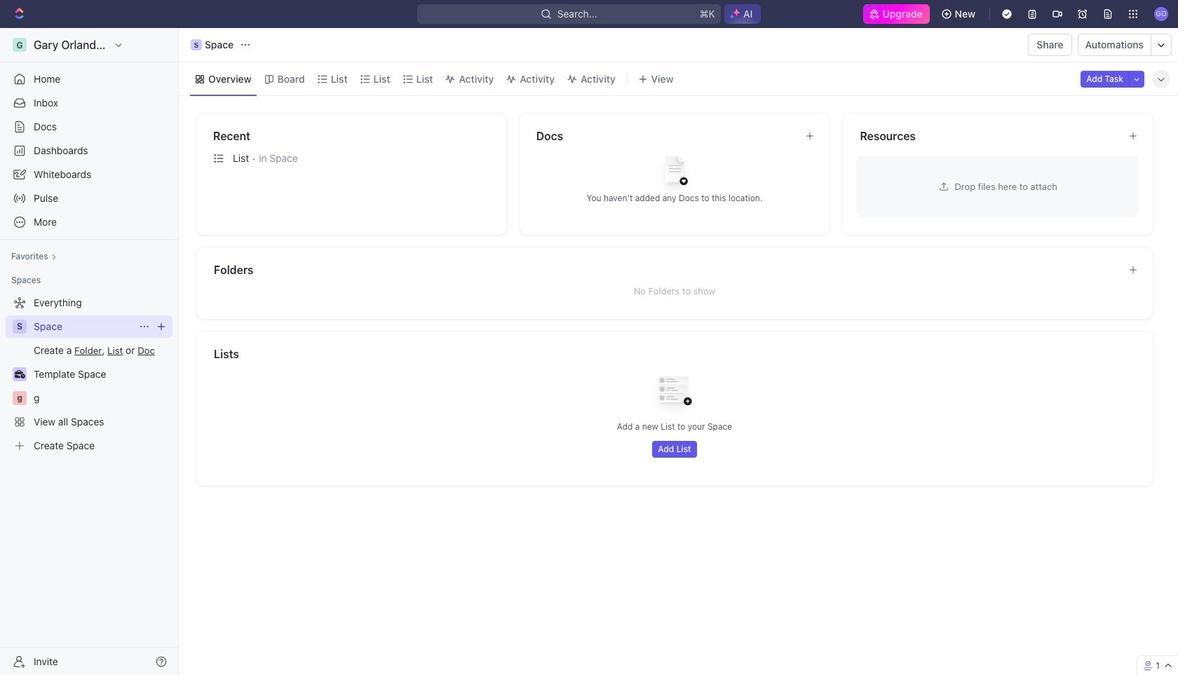 Task type: locate. For each thing, give the bounding box(es) containing it.
0 horizontal spatial space, , element
[[13, 320, 27, 334]]

tree
[[6, 292, 172, 457]]

tree inside "sidebar" navigation
[[6, 292, 172, 457]]

no most used docs image
[[646, 145, 703, 201]]

0 vertical spatial space, , element
[[191, 39, 202, 50]]

space, , element
[[191, 39, 202, 50], [13, 320, 27, 334]]

1 horizontal spatial space, , element
[[191, 39, 202, 50]]

g, , element
[[13, 391, 27, 405]]

1 vertical spatial space, , element
[[13, 320, 27, 334]]



Task type: vqa. For each thing, say whether or not it's contained in the screenshot.
the left Space, , element
yes



Task type: describe. For each thing, give the bounding box(es) containing it.
gary orlando's workspace, , element
[[13, 38, 27, 52]]

sidebar navigation
[[0, 28, 182, 675]]

business time image
[[14, 370, 25, 379]]

no lists icon. image
[[646, 365, 703, 421]]



